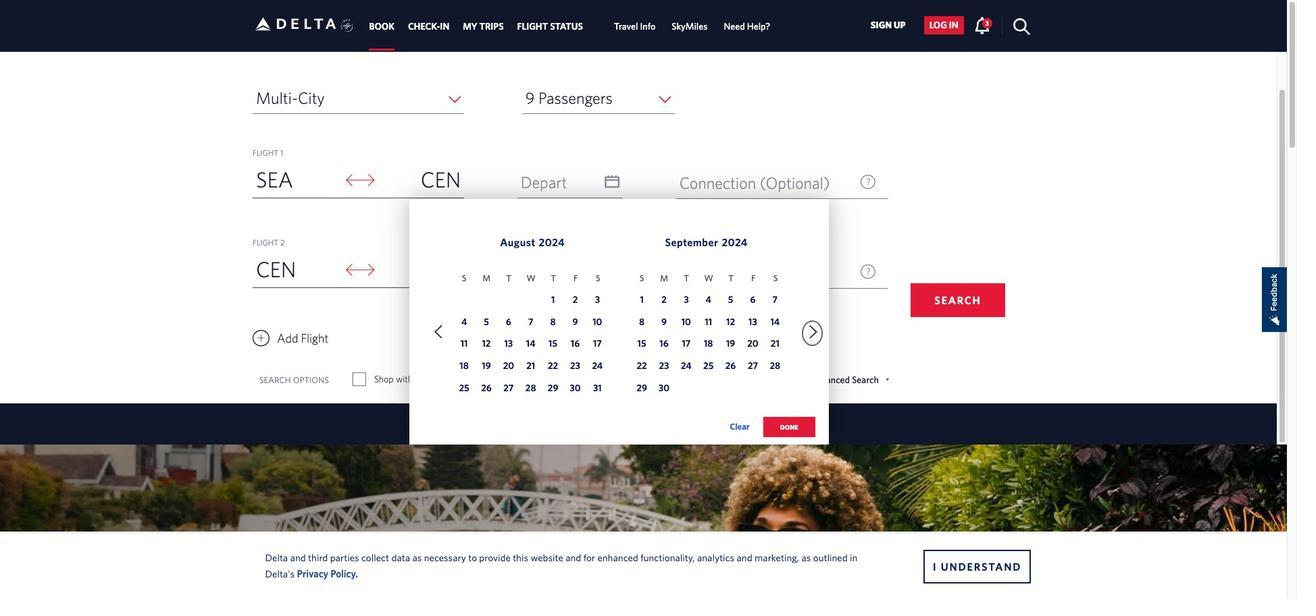Task type: vqa. For each thing, say whether or not it's contained in the screenshot.


Task type: locate. For each thing, give the bounding box(es) containing it.
in right log
[[949, 20, 958, 31]]

4 link
[[700, 292, 717, 310], [455, 314, 473, 332]]

1 connection (optional) link from the top
[[676, 168, 888, 199]]

t down august
[[506, 274, 511, 284]]

30 link
[[566, 381, 584, 399], [655, 381, 673, 399]]

1 horizontal spatial 14
[[770, 317, 780, 327]]

2 connection (optional) link from the top
[[676, 257, 888, 289]]

2 8 from the left
[[639, 317, 645, 327]]

27 right refundable fares checkbox
[[504, 383, 514, 394]]

advanced search link
[[810, 375, 889, 386]]

skyteam image
[[340, 5, 353, 47]]

1 horizontal spatial f
[[751, 274, 755, 284]]

4
[[706, 294, 711, 305], [461, 317, 467, 327]]

2024 right september
[[722, 237, 748, 249]]

4 down september 2024 in the top of the page
[[706, 294, 711, 305]]

flight
[[517, 21, 548, 32]]

27 link up clear
[[744, 359, 762, 376]]

t down august 2024
[[551, 274, 556, 284]]

1 vertical spatial 13
[[504, 339, 513, 350]]

flight inside button
[[301, 332, 329, 346]]

17
[[593, 339, 602, 350], [682, 339, 691, 350]]

17 link
[[589, 337, 606, 354], [677, 337, 695, 354]]

19
[[726, 339, 735, 350], [482, 361, 491, 372]]

shop
[[374, 374, 394, 385]]

2 22 from the left
[[637, 361, 647, 372]]

26 link
[[722, 359, 739, 376], [478, 381, 495, 399]]

None text field
[[517, 167, 623, 199]]

1 1 link from the left
[[544, 292, 562, 310]]

search for search
[[935, 295, 981, 307]]

30 link left 31 link
[[566, 381, 584, 399]]

16 for second 16 link from right
[[571, 339, 580, 350]]

0 horizontal spatial 9
[[525, 89, 535, 107]]

5 link up refundable fares checkbox
[[478, 314, 495, 332]]

8 link
[[544, 314, 562, 332], [633, 314, 651, 332]]

2 connection (optional) from the top
[[679, 263, 830, 282]]

1 horizontal spatial 2024
[[722, 237, 748, 249]]

w
[[527, 274, 536, 284], [704, 274, 713, 284]]

(optional) for to
[[760, 263, 830, 282]]

in right outlined
[[850, 552, 858, 564]]

0 vertical spatial 4
[[706, 294, 711, 305]]

flight up sea
[[253, 148, 279, 157]]

1 horizontal spatial 2 link
[[655, 292, 673, 310]]

27 link
[[744, 359, 762, 376], [500, 381, 517, 399]]

travel info link
[[614, 14, 656, 39]]

w for september
[[704, 274, 713, 284]]

0 horizontal spatial 23
[[570, 361, 580, 372]]

1 horizontal spatial 14 link
[[766, 314, 784, 332]]

14 link
[[766, 314, 784, 332], [522, 337, 540, 354]]

9 inside field
[[525, 89, 535, 107]]

1 vertical spatial 18
[[460, 361, 469, 372]]

16 for 2nd 16 link from the left
[[660, 339, 669, 350]]

7
[[773, 294, 778, 305], [528, 317, 533, 327]]

6 link
[[744, 292, 762, 310], [500, 314, 517, 332]]

1 vertical spatial 7 link
[[522, 314, 540, 332]]

0 vertical spatial 28
[[770, 361, 780, 372]]

with
[[396, 374, 413, 385]]

0 horizontal spatial 11
[[461, 339, 468, 350]]

1 vertical spatial 21 link
[[522, 359, 540, 376]]

26 link right ​
[[478, 381, 495, 399]]

26
[[725, 361, 736, 372], [481, 383, 492, 394]]

11 for the bottommost "11" link
[[461, 339, 468, 350]]

cen for rightmost cen link
[[421, 167, 461, 192]]

t down september 2024 in the top of the page
[[728, 274, 734, 284]]

f for september 2024
[[751, 274, 755, 284]]

23
[[570, 361, 580, 372], [659, 361, 669, 372]]

1 link for august 2024
[[544, 292, 562, 310]]

2 f from the left
[[751, 274, 755, 284]]

in inside 'button'
[[949, 20, 958, 31]]

w down september 2024 in the top of the page
[[704, 274, 713, 284]]

5 up refundable fares checkbox
[[484, 317, 489, 327]]

4 link down september 2024 in the top of the page
[[700, 292, 717, 310]]

29 right 31
[[637, 383, 647, 394]]

as left outlined
[[802, 552, 811, 564]]

1 horizontal spatial in
[[949, 20, 958, 31]]

1 horizontal spatial 23
[[659, 361, 669, 372]]

0 horizontal spatial 13
[[504, 339, 513, 350]]

1 horizontal spatial search
[[935, 295, 981, 307]]

0 vertical spatial 14
[[770, 317, 780, 327]]

9 Passengers field
[[522, 82, 675, 114]]

0 horizontal spatial 27
[[504, 383, 514, 394]]

as right data
[[412, 552, 422, 564]]

0 horizontal spatial 23 link
[[566, 359, 584, 376]]

0 horizontal spatial 17
[[593, 339, 602, 350]]

1 horizontal spatial 25 link
[[700, 359, 717, 376]]

8 for 1st 8 link from right
[[639, 317, 645, 327]]

1 2024 from the left
[[539, 237, 565, 249]]

flight down sea
[[253, 238, 279, 247]]

1 for september
[[640, 294, 644, 305]]

2 23 from the left
[[659, 361, 669, 372]]

30 right 31
[[659, 383, 670, 394]]

1 23 from the left
[[570, 361, 580, 372]]

0 vertical spatial 21
[[771, 339, 779, 350]]

2 24 from the left
[[681, 361, 692, 372]]

and left third
[[290, 552, 306, 564]]

1 10 from the left
[[593, 317, 602, 327]]

i
[[933, 561, 937, 573]]

1 vertical spatial 27 link
[[500, 381, 517, 399]]

3 and from the left
[[737, 552, 752, 564]]

3 for august 2024
[[595, 294, 600, 305]]

0 vertical spatial 28 link
[[766, 359, 784, 376]]

cen link
[[376, 163, 464, 198], [253, 253, 341, 288]]

miles
[[415, 374, 437, 385]]

30 for first 30 link from left
[[570, 383, 581, 394]]

26 for the rightmost 26 link
[[725, 361, 736, 372]]

check-in
[[408, 21, 449, 32]]

28 link left advanced
[[766, 359, 784, 376]]

2 17 link from the left
[[677, 337, 695, 354]]

2 horizontal spatial 2
[[661, 294, 667, 305]]

1 30 from the left
[[570, 383, 581, 394]]

1 vertical spatial 5 link
[[478, 314, 495, 332]]

30
[[570, 383, 581, 394], [659, 383, 670, 394]]

8
[[550, 317, 556, 327], [639, 317, 645, 327]]

this
[[513, 552, 528, 564]]

0 horizontal spatial and
[[290, 552, 306, 564]]

4 t from the left
[[728, 274, 734, 284]]

2 vertical spatial flight
[[301, 332, 329, 346]]

1 m from the left
[[483, 274, 490, 284]]

0 horizontal spatial 22 link
[[544, 359, 562, 376]]

5 link down september 2024 in the top of the page
[[722, 292, 739, 310]]

7 link
[[766, 292, 784, 310], [522, 314, 540, 332]]

1 vertical spatial 28
[[525, 383, 536, 394]]

2 16 from the left
[[660, 339, 669, 350]]

third
[[308, 552, 328, 564]]

1 vertical spatial cen
[[256, 257, 296, 282]]

20
[[747, 339, 758, 350], [503, 361, 514, 372]]

2 2024 from the left
[[722, 237, 748, 249]]

1 22 from the left
[[548, 361, 558, 372]]

12
[[726, 317, 735, 327], [482, 339, 491, 350]]

connection down september 2024 in the top of the page
[[679, 263, 756, 282]]

0 horizontal spatial 15
[[549, 339, 557, 350]]

2 m from the left
[[660, 274, 668, 284]]

0 vertical spatial 7
[[773, 294, 778, 305]]

30 link right 31 link
[[655, 381, 673, 399]]

2 connection from the top
[[679, 263, 756, 282]]

2024 for september 2024
[[722, 237, 748, 249]]

3 link for august 2024
[[589, 292, 606, 310]]

1 vertical spatial connection
[[679, 263, 756, 282]]

flight status link
[[517, 14, 583, 39]]

my
[[463, 21, 477, 32]]

29 right refundable
[[548, 383, 558, 394]]

26 for 26 link to the left
[[481, 383, 492, 394]]

21 for rightmost 21 link
[[771, 339, 779, 350]]

2 8 link from the left
[[633, 314, 651, 332]]

check-
[[408, 21, 440, 32]]

15
[[549, 339, 557, 350], [637, 339, 646, 350]]

21
[[771, 339, 779, 350], [526, 361, 535, 372]]

1 horizontal spatial 2
[[573, 294, 578, 305]]

city
[[298, 89, 325, 107]]

flight right add
[[301, 332, 329, 346]]

1 vertical spatial in
[[850, 552, 858, 564]]

1 vertical spatial 19
[[482, 361, 491, 372]]

2 as from the left
[[802, 552, 811, 564]]

0 horizontal spatial 21 link
[[522, 359, 540, 376]]

27
[[748, 361, 758, 372], [504, 383, 514, 394]]

2 30 from the left
[[659, 383, 670, 394]]

and left for
[[566, 552, 581, 564]]

1 vertical spatial 20
[[503, 361, 514, 372]]

0 horizontal spatial 6
[[506, 317, 511, 327]]

28 for leftmost 28 link
[[525, 383, 536, 394]]

0 horizontal spatial f
[[574, 274, 578, 284]]

1 horizontal spatial 3
[[684, 294, 689, 305]]

1 16 link from the left
[[566, 337, 584, 354]]

1 horizontal spatial 25
[[703, 361, 714, 372]]

29 link
[[544, 381, 562, 399], [633, 381, 651, 399]]

search options
[[259, 375, 329, 385]]

10 link
[[589, 314, 606, 332], [677, 314, 695, 332]]

advanced
[[810, 375, 850, 386]]

1 vertical spatial 21
[[526, 361, 535, 372]]

2 w from the left
[[704, 274, 713, 284]]

1 17 link from the left
[[589, 337, 606, 354]]

1 horizontal spatial 17
[[682, 339, 691, 350]]

refundable
[[494, 374, 538, 385]]

1 horizontal spatial as
[[802, 552, 811, 564]]

23 for 2nd 23 link from left
[[659, 361, 669, 372]]

0 vertical spatial in
[[949, 20, 958, 31]]

21 link
[[766, 337, 784, 354], [522, 359, 540, 376]]

1 horizontal spatial 8
[[639, 317, 645, 327]]

22 for 1st the 22 link from the left
[[548, 361, 558, 372]]

0 horizontal spatial 21
[[526, 361, 535, 372]]

18
[[704, 339, 713, 350], [460, 361, 469, 372]]

1 horizontal spatial 27
[[748, 361, 758, 372]]

None text field
[[517, 257, 623, 288]]

2 (optional) from the top
[[760, 263, 830, 282]]

2 9 link from the left
[[655, 314, 673, 332]]

1 vertical spatial 11
[[461, 339, 468, 350]]

5 link
[[722, 292, 739, 310], [478, 314, 495, 332]]

t
[[506, 274, 511, 284], [551, 274, 556, 284], [684, 274, 689, 284], [728, 274, 734, 284]]

connection (optional) link for cen
[[676, 168, 888, 199]]

4 s from the left
[[773, 274, 778, 284]]

2 2 link from the left
[[655, 292, 673, 310]]

0 horizontal spatial 26
[[481, 383, 492, 394]]

11 link
[[700, 314, 717, 332], [455, 337, 473, 354]]

(optional) for cen
[[760, 174, 830, 193]]

1 vertical spatial 25
[[459, 383, 469, 394]]

2 link for september 2024
[[655, 292, 673, 310]]

28 link
[[766, 359, 784, 376], [522, 381, 540, 399]]

27 up clear
[[748, 361, 758, 372]]

0 horizontal spatial 10 link
[[589, 314, 606, 332]]

0 horizontal spatial 3 link
[[589, 292, 606, 310]]

1 vertical spatial 28 link
[[522, 381, 540, 399]]

m for august
[[483, 274, 490, 284]]

1 horizontal spatial 10
[[681, 317, 691, 327]]

2 10 from the left
[[681, 317, 691, 327]]

1 2 link from the left
[[566, 292, 584, 310]]

30 left 31
[[570, 383, 581, 394]]

clear button
[[730, 418, 750, 438]]

0 horizontal spatial 27 link
[[500, 381, 517, 399]]

0 horizontal spatial 3
[[595, 294, 600, 305]]

1 horizontal spatial 9
[[573, 317, 578, 327]]

1 connection from the top
[[679, 174, 756, 193]]

add flight button
[[253, 328, 329, 349]]

1 f from the left
[[574, 274, 578, 284]]

2024 right august
[[539, 237, 565, 249]]

24 link
[[589, 359, 606, 376], [677, 359, 695, 376]]

3
[[985, 19, 989, 27], [595, 294, 600, 305], [684, 294, 689, 305]]

0 horizontal spatial 19
[[482, 361, 491, 372]]

search inside button
[[935, 295, 981, 307]]

connection up september 2024 in the top of the page
[[679, 174, 756, 193]]

29 link right 31 link
[[633, 381, 651, 399]]

2 15 from the left
[[637, 339, 646, 350]]

sign up link
[[865, 16, 911, 34]]

0 horizontal spatial 28
[[525, 383, 536, 394]]

0 horizontal spatial 30 link
[[566, 381, 584, 399]]

done
[[780, 424, 798, 432]]

calendar expanded, use arrow keys to select date application
[[409, 199, 829, 452]]

3 link for september 2024
[[677, 292, 695, 310]]

connection for cen
[[679, 174, 756, 193]]

flight
[[253, 148, 279, 157], [253, 238, 279, 247], [301, 332, 329, 346]]

1 horizontal spatial 22 link
[[633, 359, 651, 376]]

12 for the leftmost '12' link
[[482, 339, 491, 350]]

book link
[[369, 14, 395, 39]]

2 link for august 2024
[[566, 292, 584, 310]]

t down september
[[684, 274, 689, 284]]

1 (optional) from the top
[[760, 174, 830, 193]]

2 for september
[[661, 294, 667, 305]]

25 link
[[700, 359, 717, 376], [455, 381, 473, 399]]

0 horizontal spatial 24
[[592, 361, 603, 372]]

privacy policy. link
[[297, 569, 358, 580]]

connection
[[679, 174, 756, 193], [679, 263, 756, 282]]

0 horizontal spatial 4 link
[[455, 314, 473, 332]]

26 link up clear
[[722, 359, 739, 376]]

1 horizontal spatial 20 link
[[744, 337, 762, 354]]

0 vertical spatial 6 link
[[744, 292, 762, 310]]

15 for 1st 15 link from right
[[637, 339, 646, 350]]

1 horizontal spatial 7 link
[[766, 292, 784, 310]]

2 link
[[566, 292, 584, 310], [655, 292, 673, 310]]

4 up ​
[[461, 317, 467, 327]]

27 link right refundable fares checkbox
[[500, 381, 517, 399]]

1 horizontal spatial 29 link
[[633, 381, 651, 399]]

28 up done
[[770, 361, 780, 372]]

(optional)
[[760, 174, 830, 193], [760, 263, 830, 282]]

28 link left 'fares'
[[522, 381, 540, 399]]

cen for cen link to the bottom
[[256, 257, 296, 282]]

14
[[770, 317, 780, 327], [526, 339, 535, 350]]

m right to
[[483, 274, 490, 284]]

5 down september 2024 in the top of the page
[[728, 294, 733, 305]]

2 29 link from the left
[[633, 381, 651, 399]]

1 8 from the left
[[550, 317, 556, 327]]

28 left 'fares'
[[525, 383, 536, 394]]

connection (optional) link
[[676, 168, 888, 199], [676, 257, 888, 289]]

1 horizontal spatial 6
[[750, 294, 756, 305]]

0 vertical spatial 26 link
[[722, 359, 739, 376]]

20 link
[[744, 337, 762, 354], [500, 359, 517, 376]]

1 vertical spatial connection (optional)
[[679, 263, 830, 282]]

28
[[770, 361, 780, 372], [525, 383, 536, 394]]

Multi-City field
[[253, 82, 464, 114]]

0 vertical spatial 12 link
[[722, 314, 739, 332]]

26 right ​
[[481, 383, 492, 394]]

as
[[412, 552, 422, 564], [802, 552, 811, 564]]

1 w from the left
[[527, 274, 536, 284]]

13 link
[[744, 314, 762, 332], [500, 337, 517, 354]]

1 horizontal spatial 15 link
[[633, 337, 651, 354]]

4 link down to
[[455, 314, 473, 332]]

1 15 from the left
[[549, 339, 557, 350]]

1 vertical spatial flight
[[253, 238, 279, 247]]

1 29 link from the left
[[544, 381, 562, 399]]

tab list
[[362, 0, 779, 51]]

0 horizontal spatial 29 link
[[544, 381, 562, 399]]

2 1 link from the left
[[633, 292, 651, 310]]

my trips link
[[463, 14, 504, 39]]

0 vertical spatial connection (optional) link
[[676, 168, 888, 199]]

0 vertical spatial flight
[[253, 148, 279, 157]]

status
[[550, 21, 583, 32]]

1 vertical spatial 13 link
[[500, 337, 517, 354]]

23 for 2nd 23 link from the right
[[570, 361, 580, 372]]

26 up clear
[[725, 361, 736, 372]]

and right analytics
[[737, 552, 752, 564]]

2 24 link from the left
[[677, 359, 695, 376]]

1 horizontal spatial and
[[566, 552, 581, 564]]

f
[[574, 274, 578, 284], [751, 274, 755, 284]]

data
[[391, 552, 410, 564]]

0 vertical spatial 13 link
[[744, 314, 762, 332]]

1 16 from the left
[[571, 339, 580, 350]]

1 horizontal spatial 4
[[706, 294, 711, 305]]

0 vertical spatial 21 link
[[766, 337, 784, 354]]

22 link
[[544, 359, 562, 376], [633, 359, 651, 376]]

1 vertical spatial 12 link
[[478, 337, 495, 354]]

privacy policy.
[[297, 569, 358, 580]]

1 connection (optional) from the top
[[679, 174, 830, 193]]

1 horizontal spatial 1 link
[[633, 292, 651, 310]]

w for august
[[527, 274, 536, 284]]

1 link for september 2024
[[633, 292, 651, 310]]

0 horizontal spatial 9 link
[[566, 314, 584, 332]]

search
[[852, 375, 879, 386]]

29 link right refundable
[[544, 381, 562, 399]]

1 horizontal spatial m
[[660, 274, 668, 284]]

0 vertical spatial (optional)
[[760, 174, 830, 193]]

1 vertical spatial 7
[[528, 317, 533, 327]]

m down september
[[660, 274, 668, 284]]

w down august 2024
[[527, 274, 536, 284]]



Task type: describe. For each thing, give the bounding box(es) containing it.
1 8 link from the left
[[544, 314, 562, 332]]

2 for august
[[573, 294, 578, 305]]

to
[[440, 257, 461, 282]]

1 17 from the left
[[593, 339, 602, 350]]

21 for the bottommost 21 link
[[526, 361, 535, 372]]

1 horizontal spatial 12 link
[[722, 314, 739, 332]]

august 2024
[[500, 237, 565, 249]]

connection (optional) for to
[[679, 263, 830, 282]]

1 vertical spatial 19 link
[[478, 359, 495, 376]]

2 23 link from the left
[[655, 359, 673, 376]]

my trips
[[463, 21, 504, 32]]

i understand
[[933, 561, 1022, 573]]

12 for the rightmost '12' link
[[726, 317, 735, 327]]

2 horizontal spatial 3
[[985, 19, 989, 27]]

0 vertical spatial 6
[[750, 294, 756, 305]]

to link
[[376, 253, 464, 288]]

info
[[640, 21, 656, 32]]

0 horizontal spatial 1
[[280, 148, 283, 157]]

1 24 link from the left
[[589, 359, 606, 376]]

in inside delta and third parties collect data as necessary to provide this website and for enhanced functionality, analytics and marketing, as outlined in delta's
[[850, 552, 858, 564]]

log in button
[[924, 16, 964, 34]]

2 horizontal spatial 9
[[661, 317, 667, 327]]

sea link
[[253, 163, 341, 198]]

22 for second the 22 link from left
[[637, 361, 647, 372]]

1 t from the left
[[506, 274, 511, 284]]

collect
[[361, 552, 389, 564]]

delta
[[265, 552, 288, 564]]

book
[[369, 21, 395, 32]]

none text field inside book tab panel
[[517, 257, 623, 288]]

need help? link
[[724, 14, 770, 39]]

multi-
[[256, 89, 298, 107]]

0 vertical spatial 14 link
[[766, 314, 784, 332]]

none text field inside book tab panel
[[517, 167, 623, 199]]

done button
[[763, 417, 815, 438]]

1 for august
[[551, 294, 555, 305]]

0 horizontal spatial 25 link
[[455, 381, 473, 399]]

fares
[[540, 374, 560, 385]]

1 s from the left
[[462, 274, 466, 284]]

2 16 link from the left
[[655, 337, 673, 354]]

​
[[460, 374, 463, 385]]

28 for the topmost 28 link
[[770, 361, 780, 372]]

flight status
[[517, 21, 583, 32]]

sea
[[256, 167, 293, 192]]

1 vertical spatial cen link
[[253, 253, 341, 288]]

4 for the bottommost 4 link
[[461, 317, 467, 327]]

0 horizontal spatial 13 link
[[500, 337, 517, 354]]

1 vertical spatial 18 link
[[455, 359, 473, 376]]

search button
[[911, 284, 1005, 318]]

1 horizontal spatial 18
[[704, 339, 713, 350]]

3 t from the left
[[684, 274, 689, 284]]

website
[[531, 552, 563, 564]]

0 vertical spatial 25 link
[[700, 359, 717, 376]]

27 for bottom 27 link
[[504, 383, 514, 394]]

travel
[[614, 21, 638, 32]]

1 horizontal spatial 19
[[726, 339, 735, 350]]

shop with miles
[[374, 374, 437, 385]]

passengers
[[538, 89, 613, 107]]

10 for second 10 link
[[681, 317, 691, 327]]

0 vertical spatial 7 link
[[766, 292, 784, 310]]

tab list containing book
[[362, 0, 779, 51]]

search for search options
[[259, 375, 291, 385]]

1 30 link from the left
[[566, 381, 584, 399]]

1 and from the left
[[290, 552, 306, 564]]

i understand button
[[924, 550, 1031, 584]]

0 horizontal spatial 6 link
[[500, 314, 517, 332]]

0 horizontal spatial 20
[[503, 361, 514, 372]]

multi-city
[[256, 89, 325, 107]]

0 vertical spatial 19 link
[[722, 337, 739, 354]]

m for september
[[660, 274, 668, 284]]

27 for right 27 link
[[748, 361, 758, 372]]

1 as from the left
[[412, 552, 422, 564]]

1 vertical spatial 20 link
[[500, 359, 517, 376]]

functionality,
[[641, 552, 695, 564]]

1 15 link from the left
[[544, 337, 562, 354]]

1 horizontal spatial cen link
[[376, 163, 464, 198]]

flight for cen
[[253, 238, 279, 247]]

0 vertical spatial 5
[[728, 294, 733, 305]]

31 link
[[589, 381, 606, 399]]

understand
[[941, 561, 1022, 573]]

provide
[[479, 552, 511, 564]]

options
[[293, 375, 329, 385]]

analytics
[[697, 552, 734, 564]]

2 s from the left
[[596, 274, 600, 284]]

connection for to
[[679, 263, 756, 282]]

1 9 link from the left
[[566, 314, 584, 332]]

clear
[[730, 422, 750, 432]]

travel info
[[614, 21, 656, 32]]

book tab panel
[[0, 47, 1277, 452]]

for
[[583, 552, 595, 564]]

1 22 link from the left
[[544, 359, 562, 376]]

check-in link
[[408, 14, 449, 39]]

2 30 link from the left
[[655, 381, 673, 399]]

1 10 link from the left
[[589, 314, 606, 332]]

policy.
[[330, 569, 358, 580]]

necessary
[[424, 552, 466, 564]]

connection (optional) link for to
[[676, 257, 888, 289]]

add flight
[[277, 332, 329, 346]]

1 horizontal spatial 21 link
[[766, 337, 784, 354]]

Refundable Fares checkbox
[[473, 373, 486, 386]]

1 horizontal spatial 4 link
[[700, 292, 717, 310]]

10 for 1st 10 link from left
[[593, 317, 602, 327]]

2 17 from the left
[[682, 339, 691, 350]]

in
[[440, 21, 449, 32]]

1 horizontal spatial 26 link
[[722, 359, 739, 376]]

depart
[[521, 173, 567, 192]]

flight 1
[[253, 148, 283, 157]]

0 vertical spatial 11 link
[[700, 314, 717, 332]]

1 vertical spatial 5
[[484, 317, 489, 327]]

flight 2
[[253, 238, 285, 247]]

2 t from the left
[[551, 274, 556, 284]]

0 horizontal spatial 28 link
[[522, 381, 540, 399]]

0 horizontal spatial 18
[[460, 361, 469, 372]]

2024 for august 2024
[[539, 237, 565, 249]]

delta's
[[265, 569, 295, 580]]

sign
[[871, 20, 892, 31]]

0 vertical spatial 18 link
[[700, 337, 717, 354]]

2 and from the left
[[566, 552, 581, 564]]

trips
[[479, 21, 504, 32]]

2 22 link from the left
[[633, 359, 651, 376]]

11 for the top "11" link
[[705, 317, 712, 327]]

1 horizontal spatial 5 link
[[722, 292, 739, 310]]

outlined
[[813, 552, 848, 564]]

enhanced
[[597, 552, 638, 564]]

8 for 2nd 8 link from right
[[550, 317, 556, 327]]

1 horizontal spatial 13
[[749, 317, 757, 327]]

parties
[[330, 552, 359, 564]]

2 10 link from the left
[[677, 314, 695, 332]]

0 horizontal spatial 7
[[528, 317, 533, 327]]

0 horizontal spatial 5 link
[[478, 314, 495, 332]]

f for august 2024
[[574, 274, 578, 284]]

25 for the topmost 25 link
[[703, 361, 714, 372]]

september 2024
[[665, 237, 748, 249]]

delta air lines image
[[255, 3, 336, 45]]

september
[[665, 237, 718, 249]]

9 passengers
[[525, 89, 613, 107]]

need help?
[[724, 21, 770, 32]]

3 for september 2024
[[684, 294, 689, 305]]

connection (optional) for cen
[[679, 174, 830, 193]]

1 horizontal spatial 7
[[773, 294, 778, 305]]

1 vertical spatial 14
[[526, 339, 535, 350]]

1 29 from the left
[[548, 383, 558, 394]]

help?
[[747, 21, 770, 32]]

marketing,
[[755, 552, 799, 564]]

flight for sea
[[253, 148, 279, 157]]

delta and third parties collect data as necessary to provide this website and for enhanced functionality, analytics and marketing, as outlined in delta's
[[265, 552, 858, 580]]

advanced search
[[810, 375, 879, 386]]

25 for leftmost 25 link
[[459, 383, 469, 394]]

4 for the right 4 link
[[706, 294, 711, 305]]

1 vertical spatial 4 link
[[455, 314, 473, 332]]

0 horizontal spatial 26 link
[[478, 381, 495, 399]]

skymiles
[[672, 21, 708, 32]]

1 23 link from the left
[[566, 359, 584, 376]]

0 horizontal spatial 12 link
[[478, 337, 495, 354]]

15 for 1st 15 link from left
[[549, 339, 557, 350]]

3 s from the left
[[640, 274, 644, 284]]

log in
[[929, 20, 958, 31]]

need
[[724, 21, 745, 32]]

privacy
[[297, 569, 328, 580]]

1 24 from the left
[[592, 361, 603, 372]]

skymiles link
[[672, 14, 708, 39]]

refundable fares
[[494, 374, 560, 385]]

sign up
[[871, 20, 906, 31]]

add
[[277, 332, 298, 346]]

30 for first 30 link from right
[[659, 383, 670, 394]]

1 vertical spatial 11 link
[[455, 337, 473, 354]]

up
[[894, 20, 906, 31]]

to
[[468, 552, 477, 564]]

31
[[593, 383, 602, 394]]

0 horizontal spatial 14 link
[[522, 337, 540, 354]]

0 horizontal spatial 2
[[280, 238, 285, 247]]

1 horizontal spatial 27 link
[[744, 359, 762, 376]]

august
[[500, 237, 535, 249]]

Shop with Miles checkbox
[[353, 373, 365, 386]]

2 15 link from the left
[[633, 337, 651, 354]]

log
[[929, 20, 947, 31]]

depart button
[[517, 167, 623, 198]]

2 29 from the left
[[637, 383, 647, 394]]

0 vertical spatial 20
[[747, 339, 758, 350]]

2 horizontal spatial 3 link
[[974, 16, 992, 34]]



